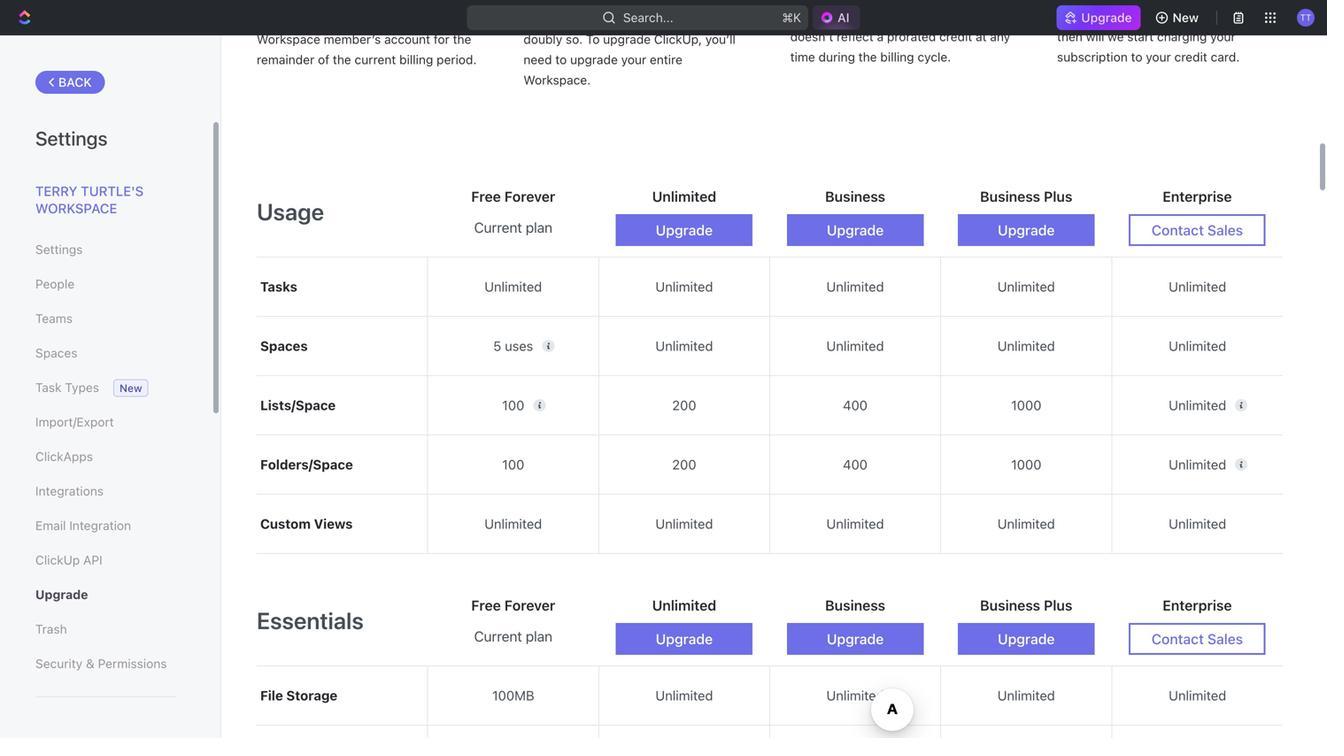 Task type: describe. For each thing, give the bounding box(es) containing it.
credit
[[300, 12, 333, 26]]

tasks
[[260, 279, 297, 295]]

clickapps
[[35, 450, 93, 464]]

search...
[[623, 10, 674, 25]]

contact sales button for essentials
[[1129, 624, 1266, 656]]

storage
[[286, 688, 338, 704]]

task types
[[35, 380, 99, 395]]

turtle's
[[81, 183, 144, 199]]

clickup inside unfortunately, no. clickup is built for workspaces, and our paid plans are doubly so. to upgrade clickup, you'll need to upgrade your entire workspace.
[[629, 0, 674, 6]]

terry
[[35, 183, 77, 199]]

ai
[[838, 10, 850, 25]]

one-
[[332, 0, 359, 6]]

enterprise for essentials
[[1163, 598, 1233, 614]]

plus for usage
[[1044, 188, 1073, 205]]

uses
[[505, 338, 533, 354]]

upgrade inside settings element
[[35, 588, 88, 602]]

back link
[[35, 71, 105, 94]]

built
[[690, 0, 714, 6]]

settings inside settings link
[[35, 242, 83, 257]]

clickapps link
[[35, 442, 176, 472]]

billing
[[400, 52, 433, 67]]

custom views
[[260, 516, 353, 532]]

trash
[[35, 622, 67, 637]]

custom
[[260, 516, 311, 532]]

email integration
[[35, 519, 131, 533]]

forever for usage
[[505, 188, 556, 205]]

member's
[[324, 32, 381, 47]]

enterprise for usage
[[1163, 188, 1233, 205]]

essentials
[[257, 607, 364, 635]]

0 horizontal spatial to
[[257, 12, 268, 26]]

teams
[[35, 311, 73, 326]]

views
[[314, 516, 353, 532]]

workspace inside 'terry turtle's workspace'
[[35, 201, 117, 216]]

are
[[710, 12, 728, 26]]

to inside unfortunately, no. clickup is built for workspaces, and our paid plans are doubly so. to upgrade clickup, you'll need to upgrade your entire workspace.
[[556, 52, 567, 67]]

permissions
[[98, 657, 167, 671]]

so.
[[566, 32, 583, 47]]

1000 for folders/space
[[1012, 457, 1042, 473]]

and
[[601, 12, 622, 26]]

integrations
[[35, 484, 104, 499]]

security & permissions
[[35, 657, 167, 671]]

⌘k
[[782, 10, 802, 25]]

tt
[[1301, 12, 1312, 22]]

new inside button
[[1173, 10, 1199, 25]]

task
[[35, 380, 62, 395]]

api
[[83, 553, 102, 568]]

1 settings from the top
[[35, 127, 108, 150]]

import/export
[[35, 415, 114, 430]]

you'll
[[706, 32, 736, 47]]

email
[[35, 519, 66, 533]]

1 vertical spatial the
[[333, 52, 351, 67]]

spaces link
[[35, 338, 176, 368]]

sales for usage
[[1208, 222, 1244, 239]]

0 horizontal spatial your
[[272, 12, 297, 26]]

plan for essentials
[[526, 629, 553, 645]]

no.
[[608, 0, 626, 6]]

400 for folders/space
[[843, 457, 868, 473]]

free for usage
[[471, 188, 501, 205]]

1 horizontal spatial upgrade link
[[1057, 5, 1141, 30]]

charge
[[443, 0, 482, 6]]

to
[[586, 32, 600, 47]]

teams link
[[35, 304, 176, 334]]

workspace.
[[524, 73, 591, 87]]

200 for folders/space
[[673, 457, 697, 473]]

business plus for essentials
[[981, 598, 1073, 614]]

of
[[318, 52, 330, 67]]

prorated
[[391, 0, 440, 6]]

200 for lists/space
[[673, 398, 697, 413]]

time,
[[359, 0, 387, 6]]

cover
[[380, 12, 412, 26]]

clickup,
[[654, 32, 702, 47]]

make
[[288, 0, 319, 6]]

contact sales for essentials
[[1152, 631, 1244, 648]]

trash link
[[35, 615, 176, 645]]

your inside unfortunately, no. clickup is built for workspaces, and our paid plans are doubly so. to upgrade clickup, you'll need to upgrade your entire workspace.
[[621, 52, 647, 67]]

free forever for usage
[[471, 188, 556, 205]]

workspaces,
[[524, 12, 597, 26]]

5
[[494, 338, 502, 354]]

sales for essentials
[[1208, 631, 1244, 648]]

lists/space
[[260, 398, 336, 413]]

clickup api link
[[35, 546, 176, 576]]

tt button
[[1292, 4, 1321, 32]]

card
[[337, 12, 362, 26]]

spaces inside settings element
[[35, 346, 77, 361]]

unfortunately, no. clickup is built for workspaces, and our paid plans are doubly so. to upgrade clickup, you'll need to upgrade your entire workspace.
[[524, 0, 736, 87]]

people
[[35, 277, 75, 291]]

import/export link
[[35, 407, 176, 438]]

is
[[677, 0, 686, 6]]



Task type: locate. For each thing, give the bounding box(es) containing it.
1 vertical spatial forever
[[505, 598, 556, 614]]

1 horizontal spatial clickup
[[629, 0, 674, 6]]

1 horizontal spatial your
[[415, 12, 440, 26]]

1 free forever from the top
[[471, 188, 556, 205]]

for inside unfortunately, no. clickup is built for workspaces, and our paid plans are doubly so. to upgrade clickup, you'll need to upgrade your entire workspace.
[[718, 0, 734, 6]]

1 horizontal spatial the
[[453, 32, 472, 47]]

entire
[[650, 52, 683, 67]]

1 vertical spatial current
[[474, 629, 522, 645]]

0 vertical spatial upgrade link
[[1057, 5, 1141, 30]]

your
[[272, 12, 297, 26], [415, 12, 440, 26], [621, 52, 647, 67]]

1 vertical spatial enterprise
[[1163, 598, 1233, 614]]

0 horizontal spatial the
[[333, 52, 351, 67]]

1 vertical spatial 400
[[843, 457, 868, 473]]

1 vertical spatial for
[[434, 32, 450, 47]]

upgrade button
[[616, 214, 753, 246], [787, 214, 924, 246], [958, 214, 1095, 246], [616, 624, 753, 656], [787, 624, 924, 656], [958, 624, 1095, 656]]

1 vertical spatial free
[[471, 598, 501, 614]]

0 vertical spatial settings
[[35, 127, 108, 150]]

0 horizontal spatial upgrade link
[[35, 580, 176, 610]]

email integration link
[[35, 511, 176, 541]]

0 vertical spatial sales
[[1208, 222, 1244, 239]]

current plan
[[474, 219, 553, 236], [474, 629, 553, 645]]

1 400 from the top
[[843, 398, 868, 413]]

workspace down terry
[[35, 201, 117, 216]]

business plus for usage
[[981, 188, 1073, 205]]

1 forever from the top
[[505, 188, 556, 205]]

1 sales from the top
[[1208, 222, 1244, 239]]

2 200 from the top
[[673, 457, 697, 473]]

&
[[86, 657, 95, 671]]

1 free from the top
[[471, 188, 501, 205]]

free forever
[[471, 188, 556, 205], [471, 598, 556, 614]]

settings link
[[35, 235, 176, 265]]

to up workspace.
[[556, 52, 567, 67]]

2 horizontal spatial your
[[621, 52, 647, 67]]

upgrade down to
[[570, 52, 618, 67]]

types
[[65, 380, 99, 395]]

100mb
[[492, 688, 535, 704]]

2 enterprise from the top
[[1163, 598, 1233, 614]]

0 vertical spatial free
[[471, 188, 501, 205]]

file
[[260, 688, 283, 704]]

contact for essentials
[[1152, 631, 1205, 648]]

free for essentials
[[471, 598, 501, 614]]

100
[[502, 398, 525, 413], [502, 457, 525, 473]]

for up the are
[[718, 0, 734, 6]]

1 horizontal spatial new
[[1173, 10, 1199, 25]]

0 horizontal spatial new
[[120, 382, 142, 395]]

1 vertical spatial workspace
[[35, 201, 117, 216]]

0 vertical spatial enterprise
[[1163, 188, 1233, 205]]

need
[[524, 52, 552, 67]]

upgrade link left new button
[[1057, 5, 1141, 30]]

0 vertical spatial 400
[[843, 398, 868, 413]]

1 horizontal spatial spaces
[[260, 338, 308, 354]]

the up 'period.'
[[453, 32, 472, 47]]

upgrade down our
[[603, 32, 651, 47]]

0 horizontal spatial spaces
[[35, 346, 77, 361]]

0 vertical spatial clickup
[[629, 0, 674, 6]]

terry turtle's workspace
[[35, 183, 144, 216]]

1 business plus from the top
[[981, 188, 1073, 205]]

1 vertical spatial 1000
[[1012, 457, 1042, 473]]

1 horizontal spatial workspace
[[257, 32, 321, 47]]

clickup up search...
[[629, 0, 674, 6]]

for inside we'll make a one-time, prorated charge to your credit card to cover your new workspace member's account for the remainder of the current billing period.
[[434, 32, 450, 47]]

0 vertical spatial business plus
[[981, 188, 1073, 205]]

2 plus from the top
[[1044, 598, 1073, 614]]

0 vertical spatial 1000
[[1012, 398, 1042, 413]]

sales
[[1208, 222, 1244, 239], [1208, 631, 1244, 648]]

0 vertical spatial 100
[[502, 398, 525, 413]]

people link
[[35, 269, 176, 299]]

0 vertical spatial plan
[[526, 219, 553, 236]]

forever for essentials
[[505, 598, 556, 614]]

ai button
[[813, 5, 861, 30]]

2 sales from the top
[[1208, 631, 1244, 648]]

new
[[444, 12, 467, 26]]

usage
[[257, 198, 324, 226]]

1 vertical spatial current plan
[[474, 629, 553, 645]]

account
[[384, 32, 431, 47]]

0 vertical spatial forever
[[505, 188, 556, 205]]

0 horizontal spatial workspace
[[35, 201, 117, 216]]

1 horizontal spatial to
[[365, 12, 377, 26]]

new inside settings element
[[120, 382, 142, 395]]

2 business plus from the top
[[981, 598, 1073, 614]]

file storage
[[260, 688, 338, 704]]

your down prorated
[[415, 12, 440, 26]]

current plan for usage
[[474, 219, 553, 236]]

2 horizontal spatial to
[[556, 52, 567, 67]]

1 current plan from the top
[[474, 219, 553, 236]]

0 vertical spatial workspace
[[257, 32, 321, 47]]

2 plan from the top
[[526, 629, 553, 645]]

0 vertical spatial plus
[[1044, 188, 1073, 205]]

for
[[718, 0, 734, 6], [434, 32, 450, 47]]

settings
[[35, 127, 108, 150], [35, 242, 83, 257]]

new button
[[1148, 4, 1210, 32]]

clickup left api
[[35, 553, 80, 568]]

1 contact sales from the top
[[1152, 222, 1244, 239]]

we'll make a one-time, prorated charge to your credit card to cover your new workspace member's account for the remainder of the current billing period.
[[257, 0, 482, 67]]

paid
[[648, 12, 672, 26]]

0 vertical spatial contact
[[1152, 222, 1205, 239]]

2 contact sales button from the top
[[1129, 624, 1266, 656]]

contact sales button for usage
[[1129, 214, 1266, 246]]

2 100 from the top
[[502, 457, 525, 473]]

2 current plan from the top
[[474, 629, 553, 645]]

1 vertical spatial contact sales button
[[1129, 624, 1266, 656]]

2 current from the top
[[474, 629, 522, 645]]

plus
[[1044, 188, 1073, 205], [1044, 598, 1073, 614]]

400
[[843, 398, 868, 413], [843, 457, 868, 473]]

0 vertical spatial the
[[453, 32, 472, 47]]

0 vertical spatial upgrade
[[603, 32, 651, 47]]

upgrade link
[[1057, 5, 1141, 30], [35, 580, 176, 610]]

spaces
[[260, 338, 308, 354], [35, 346, 77, 361]]

1 vertical spatial upgrade link
[[35, 580, 176, 610]]

1 vertical spatial new
[[120, 382, 142, 395]]

period.
[[437, 52, 477, 67]]

unfortunately,
[[524, 0, 605, 6]]

1 vertical spatial plan
[[526, 629, 553, 645]]

0 vertical spatial current
[[474, 219, 522, 236]]

1 vertical spatial plus
[[1044, 598, 1073, 614]]

a
[[322, 0, 329, 6]]

1 100 from the top
[[502, 398, 525, 413]]

1 horizontal spatial for
[[718, 0, 734, 6]]

settings up people
[[35, 242, 83, 257]]

1 vertical spatial contact sales
[[1152, 631, 1244, 648]]

upgrade link up trash link in the left of the page
[[35, 580, 176, 610]]

workspace up remainder
[[257, 32, 321, 47]]

clickup api
[[35, 553, 102, 568]]

folders/space
[[260, 457, 353, 473]]

1 plus from the top
[[1044, 188, 1073, 205]]

5 uses
[[494, 338, 533, 354]]

remainder
[[257, 52, 315, 67]]

1 vertical spatial sales
[[1208, 631, 1244, 648]]

1 vertical spatial upgrade
[[570, 52, 618, 67]]

security & permissions link
[[35, 649, 176, 679]]

1 vertical spatial business plus
[[981, 598, 1073, 614]]

1 current from the top
[[474, 219, 522, 236]]

current for usage
[[474, 219, 522, 236]]

400 for lists/space
[[843, 398, 868, 413]]

2 forever from the top
[[505, 598, 556, 614]]

to down we'll
[[257, 12, 268, 26]]

0 vertical spatial 200
[[673, 398, 697, 413]]

0 vertical spatial contact sales button
[[1129, 214, 1266, 246]]

spaces down tasks
[[260, 338, 308, 354]]

0 horizontal spatial clickup
[[35, 553, 80, 568]]

1 contact from the top
[[1152, 222, 1205, 239]]

contact for usage
[[1152, 222, 1205, 239]]

clickup inside settings element
[[35, 553, 80, 568]]

your left "entire"
[[621, 52, 647, 67]]

1 vertical spatial 200
[[673, 457, 697, 473]]

current for essentials
[[474, 629, 522, 645]]

the right of
[[333, 52, 351, 67]]

settings up terry
[[35, 127, 108, 150]]

2 free forever from the top
[[471, 598, 556, 614]]

security
[[35, 657, 83, 671]]

1 vertical spatial free forever
[[471, 598, 556, 614]]

1 enterprise from the top
[[1163, 188, 1233, 205]]

current
[[474, 219, 522, 236], [474, 629, 522, 645]]

plus for essentials
[[1044, 598, 1073, 614]]

plan for usage
[[526, 219, 553, 236]]

to
[[257, 12, 268, 26], [365, 12, 377, 26], [556, 52, 567, 67]]

2 1000 from the top
[[1012, 457, 1042, 473]]

back
[[58, 75, 92, 89]]

business plus
[[981, 188, 1073, 205], [981, 598, 1073, 614]]

0 vertical spatial free forever
[[471, 188, 556, 205]]

2 contact sales from the top
[[1152, 631, 1244, 648]]

contact sales button
[[1129, 214, 1266, 246], [1129, 624, 1266, 656]]

enterprise
[[1163, 188, 1233, 205], [1163, 598, 1233, 614]]

integration
[[69, 519, 131, 533]]

current
[[355, 52, 396, 67]]

spaces down teams
[[35, 346, 77, 361]]

1 vertical spatial 100
[[502, 457, 525, 473]]

settings element
[[0, 35, 221, 739]]

2 settings from the top
[[35, 242, 83, 257]]

workspace
[[257, 32, 321, 47], [35, 201, 117, 216]]

plans
[[676, 12, 706, 26]]

contact sales
[[1152, 222, 1244, 239], [1152, 631, 1244, 648]]

contact sales for usage
[[1152, 222, 1244, 239]]

our
[[625, 12, 644, 26]]

0 horizontal spatial for
[[434, 32, 450, 47]]

the
[[453, 32, 472, 47], [333, 52, 351, 67]]

doubly
[[524, 32, 563, 47]]

workspace inside we'll make a one-time, prorated charge to your credit card to cover your new workspace member's account for the remainder of the current billing period.
[[257, 32, 321, 47]]

for down new
[[434, 32, 450, 47]]

current plan for essentials
[[474, 629, 553, 645]]

1 vertical spatial clickup
[[35, 553, 80, 568]]

200
[[673, 398, 697, 413], [673, 457, 697, 473]]

0 vertical spatial current plan
[[474, 219, 553, 236]]

1 contact sales button from the top
[[1129, 214, 1266, 246]]

0 vertical spatial new
[[1173, 10, 1199, 25]]

1000 for lists/space
[[1012, 398, 1042, 413]]

we'll
[[257, 0, 285, 6]]

to down time,
[[365, 12, 377, 26]]

upgrade
[[603, 32, 651, 47], [570, 52, 618, 67]]

integrations link
[[35, 477, 176, 507]]

contact
[[1152, 222, 1205, 239], [1152, 631, 1205, 648]]

1 200 from the top
[[673, 398, 697, 413]]

forever
[[505, 188, 556, 205], [505, 598, 556, 614]]

free forever for essentials
[[471, 598, 556, 614]]

1 vertical spatial contact
[[1152, 631, 1205, 648]]

2 400 from the top
[[843, 457, 868, 473]]

1 vertical spatial settings
[[35, 242, 83, 257]]

1 plan from the top
[[526, 219, 553, 236]]

your down we'll
[[272, 12, 297, 26]]

2 free from the top
[[471, 598, 501, 614]]

0 vertical spatial contact sales
[[1152, 222, 1244, 239]]

0 vertical spatial for
[[718, 0, 734, 6]]

2 contact from the top
[[1152, 631, 1205, 648]]

1 1000 from the top
[[1012, 398, 1042, 413]]

plan
[[526, 219, 553, 236], [526, 629, 553, 645]]



Task type: vqa. For each thing, say whether or not it's contained in the screenshot.
Terry
yes



